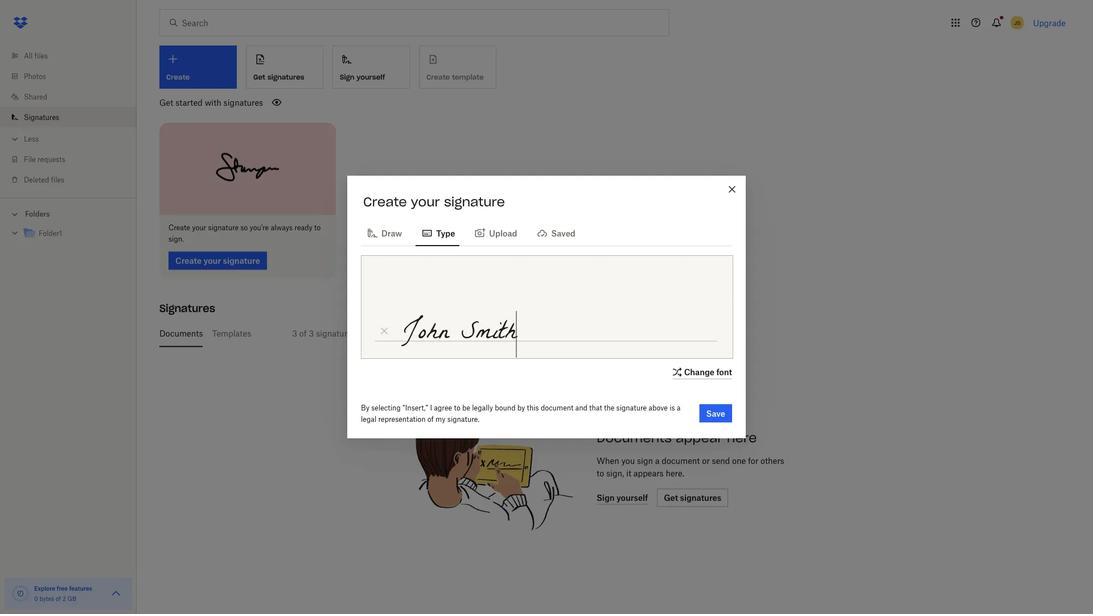 Task type: vqa. For each thing, say whether or not it's contained in the screenshot.
SIGNATURE in the Create your signature so you're always ready to sign.
yes



Task type: locate. For each thing, give the bounding box(es) containing it.
tab list containing draw
[[361, 219, 732, 247]]

your for create your signature
[[411, 194, 440, 210]]

sign
[[340, 73, 354, 82]]

0 horizontal spatial is
[[512, 329, 518, 339]]

shared link
[[9, 87, 137, 107]]

create up sign.
[[169, 224, 190, 232]]

1 horizontal spatial signatures
[[159, 302, 215, 315]]

2 3 from the left
[[309, 329, 314, 339]]

create
[[363, 194, 407, 210], [169, 224, 190, 232]]

upgrade link
[[1033, 18, 1066, 28]]

signatures list item
[[0, 107, 137, 128]]

yourself right sign
[[357, 73, 385, 82]]

started
[[175, 98, 203, 107]]

files for deleted files
[[51, 176, 64, 184]]

1 vertical spatial your
[[192, 224, 206, 232]]

3 of 3 signature requests left this month. signing yourself is unlimited.
[[292, 329, 558, 339]]

1 vertical spatial documents
[[597, 430, 672, 446]]

appears
[[634, 469, 664, 479]]

is right above
[[670, 404, 675, 412]]

get up get started with signatures
[[253, 73, 265, 82]]

you
[[621, 457, 635, 466]]

a
[[677, 404, 681, 412], [655, 457, 660, 466]]

save button
[[699, 405, 732, 423]]

0 horizontal spatial create
[[169, 224, 190, 232]]

1 horizontal spatial signatures
[[267, 73, 304, 82]]

0 vertical spatial documents
[[159, 329, 203, 339]]

2 horizontal spatial to
[[597, 469, 604, 479]]

others
[[761, 457, 784, 466]]

0 horizontal spatial your
[[192, 224, 206, 232]]

0 horizontal spatial documents
[[159, 329, 203, 339]]

agree
[[434, 404, 452, 412]]

get for get started with signatures
[[159, 98, 173, 107]]

0 vertical spatial tab list
[[361, 219, 732, 247]]

3
[[292, 329, 297, 339], [309, 329, 314, 339]]

1 vertical spatial of
[[427, 415, 434, 424]]

0 horizontal spatial signatures
[[24, 113, 59, 122]]

this inside by selecting "insert," i agree to be legally bound by this document and that the signature above is a legal representation of my signature.
[[527, 404, 539, 412]]

1 vertical spatial document
[[662, 457, 700, 466]]

a right sign
[[655, 457, 660, 466]]

1 horizontal spatial files
[[51, 176, 64, 184]]

all files link
[[9, 46, 137, 66]]

files right all
[[34, 52, 48, 60]]

all
[[24, 52, 33, 60]]

1 vertical spatial this
[[527, 404, 539, 412]]

signatures link
[[9, 107, 137, 128]]

0 vertical spatial is
[[512, 329, 518, 339]]

0 horizontal spatial yourself
[[357, 73, 385, 82]]

1 horizontal spatial is
[[670, 404, 675, 412]]

0 horizontal spatial files
[[34, 52, 48, 60]]

signatures up documents tab
[[159, 302, 215, 315]]

change font
[[684, 368, 732, 377]]

1 vertical spatial signatures
[[224, 98, 263, 107]]

create your signature so you're always ready to sign.
[[169, 224, 321, 244]]

save
[[706, 409, 725, 419]]

0 vertical spatial create
[[363, 194, 407, 210]]

0 horizontal spatial this
[[403, 329, 417, 339]]

it
[[626, 469, 631, 479]]

1 horizontal spatial to
[[454, 404, 460, 412]]

1 horizontal spatial this
[[527, 404, 539, 412]]

a right above
[[677, 404, 681, 412]]

folder1 link
[[23, 226, 128, 242]]

quota usage element
[[11, 585, 30, 603]]

sign,
[[606, 469, 624, 479]]

0 vertical spatial get
[[253, 73, 265, 82]]

folder1
[[39, 229, 62, 238]]

1 horizontal spatial a
[[677, 404, 681, 412]]

signatures down shared
[[24, 113, 59, 122]]

free
[[57, 586, 68, 593]]

1 vertical spatial requests
[[354, 329, 386, 339]]

document left and
[[541, 404, 573, 412]]

1 horizontal spatial your
[[411, 194, 440, 210]]

ready
[[295, 224, 312, 232]]

when you sign a document or send one for others to sign, it appears here.
[[597, 457, 784, 479]]

change
[[684, 368, 714, 377]]

1 vertical spatial create
[[169, 224, 190, 232]]

0 horizontal spatial a
[[655, 457, 660, 466]]

0 vertical spatial requests
[[38, 155, 65, 164]]

my
[[436, 415, 446, 424]]

2 vertical spatial to
[[597, 469, 604, 479]]

0 vertical spatial this
[[403, 329, 417, 339]]

get left started
[[159, 98, 173, 107]]

saved
[[551, 229, 575, 238]]

to down when
[[597, 469, 604, 479]]

to inside when you sign a document or send one for others to sign, it appears here.
[[597, 469, 604, 479]]

1 vertical spatial yourself
[[479, 329, 509, 339]]

0 vertical spatial yourself
[[357, 73, 385, 82]]

to inside by selecting "insert," i agree to be legally bound by this document and that the signature above is a legal representation of my signature.
[[454, 404, 460, 412]]

2 vertical spatial of
[[56, 596, 61, 603]]

your up type
[[411, 194, 440, 210]]

get inside button
[[253, 73, 265, 82]]

be
[[462, 404, 470, 412]]

signatures
[[24, 113, 59, 122], [159, 302, 215, 315]]

files right deleted
[[51, 176, 64, 184]]

0 horizontal spatial 3
[[292, 329, 297, 339]]

1 vertical spatial a
[[655, 457, 660, 466]]

less
[[24, 135, 39, 143]]

1 vertical spatial tab list
[[159, 320, 1061, 348]]

0
[[34, 596, 38, 603]]

signing
[[448, 329, 477, 339]]

0 vertical spatial of
[[299, 329, 307, 339]]

create up the draw
[[363, 194, 407, 210]]

representation
[[378, 415, 426, 424]]

0 horizontal spatial of
[[56, 596, 61, 603]]

to right the 'ready'
[[314, 224, 321, 232]]

0 vertical spatial signatures
[[24, 113, 59, 122]]

files for all files
[[34, 52, 48, 60]]

0 horizontal spatial to
[[314, 224, 321, 232]]

create for create your signature so you're always ready to sign.
[[169, 224, 190, 232]]

by
[[517, 404, 525, 412]]

your
[[411, 194, 440, 210], [192, 224, 206, 232]]

this
[[403, 329, 417, 339], [527, 404, 539, 412]]

get for get signatures
[[253, 73, 265, 82]]

1 horizontal spatial documents
[[597, 430, 672, 446]]

less image
[[9, 134, 20, 145]]

this right left
[[403, 329, 417, 339]]

1 vertical spatial get
[[159, 98, 173, 107]]

requests
[[38, 155, 65, 164], [354, 329, 386, 339]]

0 vertical spatial document
[[541, 404, 573, 412]]

create inside dialog
[[363, 194, 407, 210]]

to
[[314, 224, 321, 232], [454, 404, 460, 412], [597, 469, 604, 479]]

yourself right signing
[[479, 329, 509, 339]]

1 horizontal spatial get
[[253, 73, 265, 82]]

files
[[34, 52, 48, 60], [51, 176, 64, 184]]

create inside create your signature so you're always ready to sign.
[[169, 224, 190, 232]]

deleted files link
[[9, 170, 137, 190]]

0 vertical spatial your
[[411, 194, 440, 210]]

1 vertical spatial files
[[51, 176, 64, 184]]

1 3 from the left
[[292, 329, 297, 339]]

0 vertical spatial to
[[314, 224, 321, 232]]

your left "so"
[[192, 224, 206, 232]]

1 vertical spatial to
[[454, 404, 460, 412]]

get
[[253, 73, 265, 82], [159, 98, 173, 107]]

appear
[[676, 430, 723, 446]]

0 horizontal spatial get
[[159, 98, 173, 107]]

your inside dialog
[[411, 194, 440, 210]]

templates
[[212, 329, 251, 339]]

requests left left
[[354, 329, 386, 339]]

is inside tab list
[[512, 329, 518, 339]]

1 horizontal spatial of
[[299, 329, 307, 339]]

list
[[0, 39, 137, 198]]

signature inside by selecting "insert," i agree to be legally bound by this document and that the signature above is a legal representation of my signature.
[[616, 404, 647, 412]]

yourself
[[357, 73, 385, 82], [479, 329, 509, 339]]

is left unlimited.
[[512, 329, 518, 339]]

documents
[[159, 329, 203, 339], [597, 430, 672, 446]]

documents for documents appear here
[[597, 430, 672, 446]]

documents left the templates
[[159, 329, 203, 339]]

here
[[727, 430, 757, 446]]

tab list containing documents
[[159, 320, 1061, 348]]

type
[[436, 229, 455, 238]]

0 vertical spatial a
[[677, 404, 681, 412]]

change font button
[[670, 366, 732, 380]]

templates tab
[[212, 320, 251, 348]]

signatures
[[267, 73, 304, 82], [224, 98, 263, 107]]

1 vertical spatial is
[[670, 404, 675, 412]]

create your signature dialog
[[347, 176, 746, 439]]

0 horizontal spatial document
[[541, 404, 573, 412]]

your inside create your signature so you're always ready to sign.
[[192, 224, 206, 232]]

to inside create your signature so you're always ready to sign.
[[314, 224, 321, 232]]

0 vertical spatial files
[[34, 52, 48, 60]]

is
[[512, 329, 518, 339], [670, 404, 675, 412]]

with
[[205, 98, 221, 107]]

0 vertical spatial signatures
[[267, 73, 304, 82]]

this right by
[[527, 404, 539, 412]]

photos
[[24, 72, 46, 81]]

2 horizontal spatial of
[[427, 415, 434, 424]]

0 horizontal spatial requests
[[38, 155, 65, 164]]

sign.
[[169, 235, 184, 244]]

documents up you
[[597, 430, 672, 446]]

1 horizontal spatial document
[[662, 457, 700, 466]]

1 vertical spatial signatures
[[159, 302, 215, 315]]

tab list
[[361, 219, 732, 247], [159, 320, 1061, 348]]

Your name text field
[[393, 311, 720, 359]]

document up here.
[[662, 457, 700, 466]]

of
[[299, 329, 307, 339], [427, 415, 434, 424], [56, 596, 61, 603]]

to left be
[[454, 404, 460, 412]]

document inside when you sign a document or send one for others to sign, it appears here.
[[662, 457, 700, 466]]

1 horizontal spatial 3
[[309, 329, 314, 339]]

1 horizontal spatial create
[[363, 194, 407, 210]]

document
[[541, 404, 573, 412], [662, 457, 700, 466]]

requests right file
[[38, 155, 65, 164]]

folders button
[[0, 206, 137, 222]]

photos link
[[9, 66, 137, 87]]



Task type: describe. For each thing, give the bounding box(es) containing it.
dropbox image
[[9, 11, 32, 34]]

get started with signatures
[[159, 98, 263, 107]]

1 horizontal spatial yourself
[[479, 329, 509, 339]]

legal
[[361, 415, 376, 424]]

shared
[[24, 93, 47, 101]]

documents tab
[[159, 320, 203, 348]]

2
[[62, 596, 66, 603]]

font
[[716, 368, 732, 377]]

of inside by selecting "insert," i agree to be legally bound by this document and that the signature above is a legal representation of my signature.
[[427, 415, 434, 424]]

documents for documents
[[159, 329, 203, 339]]

file requests
[[24, 155, 65, 164]]

signature inside create your signature so you're always ready to sign.
[[208, 224, 239, 232]]

deleted files
[[24, 176, 64, 184]]

"insert,"
[[402, 404, 428, 412]]

here.
[[666, 469, 684, 479]]

legally
[[472, 404, 493, 412]]

document inside by selecting "insert," i agree to be legally bound by this document and that the signature above is a legal representation of my signature.
[[541, 404, 573, 412]]

month.
[[419, 329, 446, 339]]

the
[[604, 404, 614, 412]]

when
[[597, 457, 619, 466]]

1 horizontal spatial requests
[[354, 329, 386, 339]]

file requests link
[[9, 149, 137, 170]]

and
[[575, 404, 587, 412]]

sign yourself
[[340, 73, 385, 82]]

always
[[271, 224, 293, 232]]

explore free features 0 bytes of 2 gb
[[34, 586, 92, 603]]

by selecting "insert," i agree to be legally bound by this document and that the signature above is a legal representation of my signature.
[[361, 404, 681, 424]]

for
[[748, 457, 758, 466]]

or
[[702, 457, 710, 466]]

create for create your signature
[[363, 194, 407, 210]]

your for create your signature so you're always ready to sign.
[[192, 224, 206, 232]]

folders
[[25, 210, 50, 219]]

gb
[[68, 596, 76, 603]]

documents appear here
[[597, 430, 757, 446]]

bound
[[495, 404, 515, 412]]

create your signature
[[363, 194, 505, 210]]

list containing all files
[[0, 39, 137, 198]]

get signatures button
[[246, 46, 323, 89]]

so
[[240, 224, 248, 232]]

unlimited.
[[520, 329, 558, 339]]

0 horizontal spatial signatures
[[224, 98, 263, 107]]

above
[[649, 404, 668, 412]]

one
[[732, 457, 746, 466]]

send
[[712, 457, 730, 466]]

that
[[589, 404, 602, 412]]

tab list inside create your signature dialog
[[361, 219, 732, 247]]

left
[[388, 329, 401, 339]]

sign yourself button
[[332, 46, 410, 89]]

i
[[430, 404, 432, 412]]

upload
[[489, 229, 517, 238]]

explore
[[34, 586, 55, 593]]

signatures inside "list item"
[[24, 113, 59, 122]]

sign
[[637, 457, 653, 466]]

signature.
[[447, 415, 479, 424]]

draw
[[381, 229, 402, 238]]

get signatures
[[253, 73, 304, 82]]

upgrade
[[1033, 18, 1066, 28]]

of inside explore free features 0 bytes of 2 gb
[[56, 596, 61, 603]]

a inside when you sign a document or send one for others to sign, it appears here.
[[655, 457, 660, 466]]

file
[[24, 155, 36, 164]]

a inside by selecting "insert," i agree to be legally bound by this document and that the signature above is a legal representation of my signature.
[[677, 404, 681, 412]]

yourself inside button
[[357, 73, 385, 82]]

signatures inside button
[[267, 73, 304, 82]]

all files
[[24, 52, 48, 60]]

you're
[[250, 224, 269, 232]]

bytes
[[40, 596, 54, 603]]

selecting
[[371, 404, 401, 412]]

deleted
[[24, 176, 49, 184]]

by
[[361, 404, 369, 412]]

features
[[69, 586, 92, 593]]

is inside by selecting "insert," i agree to be legally bound by this document and that the signature above is a legal representation of my signature.
[[670, 404, 675, 412]]



